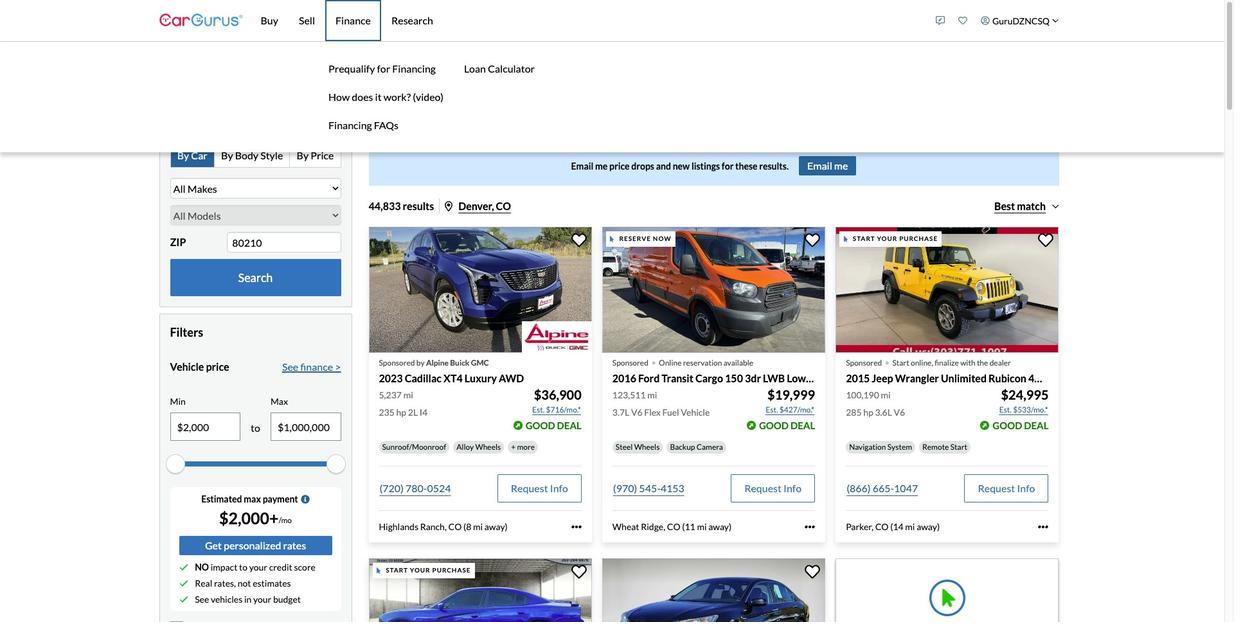 Task type: describe. For each thing, give the bounding box(es) containing it.
0 horizontal spatial cars
[[197, 71, 228, 90]]

by for by body style
[[221, 149, 233, 161]]

est. for $36,900
[[533, 405, 545, 415]]

ellipsis h image for $36,900
[[572, 522, 582, 532]]

hp for ·
[[864, 407, 874, 418]]

with inside the sponsored · start online, finalize with the dealer 2015 jeep wrangler unlimited rubicon 4wd
[[961, 358, 976, 368]]

menu bar containing buy
[[0, 0, 1225, 152]]

cargo
[[696, 372, 724, 384]]

0 vertical spatial price
[[610, 161, 630, 172]]

by price
[[297, 149, 334, 161]]

see finance >
[[282, 361, 341, 373]]

loan
[[464, 62, 486, 75]]

remote start
[[923, 442, 968, 452]]

research
[[392, 14, 433, 26]]

user icon image
[[982, 16, 991, 25]]

start your purchase for baja yellow clearcoat 2015 jeep wrangler unlimited rubicon 4wd suv / crossover four-wheel drive automatic
[[853, 235, 938, 243]]

mi inside 100,190 mi 285 hp 3.6l v6
[[881, 390, 891, 401]]

faqs
[[374, 119, 399, 131]]

Min text field
[[171, 414, 240, 441]]

flex
[[645, 407, 661, 418]]

100,190
[[846, 390, 880, 401]]

prequalify
[[329, 62, 375, 75]]

· for $19,999
[[651, 350, 657, 373]]

request info button for $19,999
[[731, 475, 816, 503]]

fuel
[[663, 407, 680, 418]]

2016
[[613, 372, 637, 384]]

dealer
[[990, 358, 1012, 368]]

good deal for $36,900
[[526, 420, 582, 431]]

online,
[[911, 358, 934, 368]]

camera
[[697, 442, 723, 452]]

see vehicles in your budget
[[195, 594, 301, 605]]

orange 2016 ford transit cargo 150 3dr lwb low roof with 60/40 side passenger doors van rear-wheel drive automatic image
[[602, 227, 826, 353]]

request info button for $36,900
[[498, 475, 582, 503]]

alpine buick gmc image
[[522, 321, 592, 353]]

sponsored · start online, finalize with the dealer 2015 jeep wrangler unlimited rubicon 4wd
[[846, 350, 1053, 384]]

2 tab from the left
[[257, 104, 346, 132]]

1 tab from the left
[[166, 104, 257, 132]]

search button
[[170, 259, 341, 296]]

2023
[[379, 372, 403, 384]]

backup camera
[[670, 442, 723, 452]]

>
[[335, 361, 341, 373]]

parker,
[[846, 521, 874, 532]]

0 horizontal spatial vehicle
[[170, 361, 204, 373]]

mouse pointer image
[[610, 236, 615, 242]]

2 check image from the top
[[179, 579, 188, 588]]

request for $24,995
[[978, 482, 1016, 494]]

0 vertical spatial tab list
[[165, 104, 346, 133]]

wheat ridge, co (11 mi away)
[[613, 521, 732, 532]]

by for by car
[[177, 149, 189, 161]]

min
[[170, 396, 186, 407]]

menu inside menu bar
[[326, 55, 446, 140]]

0 horizontal spatial price
[[206, 361, 229, 373]]

vehicle inside 123,511 mi 3.7l v6 flex fuel vehicle
[[681, 407, 710, 418]]

sponsored for $36,900
[[379, 358, 415, 368]]

3.7l
[[613, 407, 630, 418]]

ellipsis h image for $24,995
[[1039, 522, 1049, 532]]

gurudzncsq button
[[975, 3, 1066, 39]]

(866)
[[847, 482, 871, 494]]

xt4
[[444, 372, 463, 384]]

1047
[[895, 482, 919, 494]]

co left (11 at the bottom
[[667, 521, 681, 532]]

by
[[417, 358, 425, 368]]

co up does
[[356, 71, 379, 90]]

v6 inside 123,511 mi 3.7l v6 flex fuel vehicle
[[631, 407, 643, 418]]

finance button
[[325, 0, 381, 41]]

est. for $19,999
[[766, 405, 779, 415]]

1 horizontal spatial sale
[[451, 111, 473, 126]]

0 vertical spatial used cars for sale in denver, co
[[159, 71, 379, 90]]

finance
[[300, 361, 333, 373]]

luxury
[[465, 372, 497, 384]]

prequalify for financing
[[329, 62, 436, 75]]

me for email me
[[835, 160, 849, 172]]

request info button for $24,995
[[965, 475, 1049, 503]]

$2,000+ /mo
[[219, 509, 292, 528]]

tab list containing by car
[[170, 143, 341, 168]]

start inside the sponsored · start online, finalize with the dealer 2015 jeep wrangler unlimited rubicon 4wd
[[893, 358, 910, 368]]

reservation
[[683, 358, 722, 368]]

me for email me price drops and new listings for these results.
[[596, 161, 608, 172]]

the
[[977, 358, 989, 368]]

with inside 'sponsored · online reservation available 2016 ford transit cargo 150 3dr lwb low roof with 60/40 side passenger doors'
[[832, 372, 853, 384]]

max
[[244, 494, 261, 505]]

awd
[[499, 372, 524, 384]]

rates,
[[214, 578, 236, 589]]

good for $19,999
[[760, 420, 789, 431]]

email me button
[[799, 156, 857, 176]]

system
[[888, 442, 913, 452]]

+
[[511, 442, 516, 452]]

steel wheels
[[616, 442, 660, 452]]

no
[[195, 562, 209, 573]]

baja yellow clearcoat 2015 jeep wrangler unlimited rubicon 4wd suv / crossover four-wheel drive automatic image
[[836, 227, 1060, 353]]

1 horizontal spatial used
[[379, 111, 405, 126]]

info for $24,995
[[1018, 482, 1036, 494]]

backup
[[670, 442, 695, 452]]

wheels for steel wheels
[[635, 442, 660, 452]]

by body style tab
[[215, 144, 290, 167]]

(866) 665-1047 button
[[846, 475, 919, 503]]

add a car review image
[[937, 16, 946, 25]]

now
[[653, 235, 672, 243]]

check image
[[179, 595, 188, 604]]

ridge,
[[641, 521, 666, 532]]

+ more
[[511, 442, 535, 452]]

v6 inside 100,190 mi 285 hp 3.6l v6
[[894, 407, 906, 418]]

wrangler
[[896, 372, 939, 384]]

0 horizontal spatial in
[[244, 594, 252, 605]]

3 away) from the left
[[917, 521, 940, 532]]

hp for by
[[397, 407, 407, 418]]

wheels for alloy wheels
[[476, 442, 501, 452]]

$24,995 est. $533/mo.*
[[1000, 387, 1049, 415]]

0 horizontal spatial to
[[239, 562, 248, 573]]

deal for $36,900
[[557, 420, 582, 431]]

financing faqs link
[[326, 111, 446, 140]]

co right map marker alt 'icon'
[[496, 200, 511, 212]]

good for $36,900
[[526, 420, 555, 431]]

transit
[[662, 372, 694, 384]]

sponsored for $19,999
[[613, 358, 649, 368]]

purchase for blue 2013 dodge charger r/t road & track rwd sedan rear-wheel drive automatic 'image'
[[432, 567, 471, 575]]

1 check image from the top
[[179, 563, 188, 572]]

$19,999 est. $427/mo.*
[[766, 387, 816, 415]]

sponsored by alpine buick gmc 2023 cadillac xt4 luxury awd
[[379, 358, 524, 384]]

email for email me price drops and new listings for these results.
[[571, 161, 594, 172]]

mi right (14
[[906, 521, 915, 532]]

co left (14
[[876, 521, 889, 532]]

sponsored · online reservation available 2016 ford transit cargo 150 3dr lwb low roof with 60/40 side passenger doors
[[613, 350, 984, 384]]

it
[[375, 91, 382, 103]]

good deal for $24,995
[[993, 420, 1049, 431]]

blue 2013 dodge charger r/t road & track rwd sedan rear-wheel drive automatic image
[[369, 559, 592, 623]]

remote
[[923, 442, 950, 452]]

0 vertical spatial denver,
[[301, 71, 353, 90]]

away) for ·
[[709, 521, 732, 532]]

request for $19,999
[[745, 482, 782, 494]]

info for $19,999
[[784, 482, 802, 494]]

search
[[238, 271, 273, 285]]

2 vertical spatial denver,
[[459, 200, 494, 212]]

$2,000+
[[219, 509, 279, 528]]

how does it work? (video) link
[[326, 83, 446, 111]]

zip
[[170, 236, 186, 248]]

finalize
[[935, 358, 959, 368]]

(8
[[464, 521, 472, 532]]

budget
[[273, 594, 301, 605]]

request info for $36,900
[[511, 482, 568, 494]]

drops
[[632, 161, 655, 172]]

i4
[[420, 407, 428, 418]]

rubicon
[[989, 372, 1027, 384]]

$716/mo.*
[[546, 405, 581, 415]]

co down calculator
[[529, 111, 546, 126]]

not
[[238, 578, 251, 589]]

calculator
[[488, 62, 535, 75]]

0 vertical spatial in
[[285, 71, 298, 90]]

mi inside 123,511 mi 3.7l v6 flex fuel vehicle
[[648, 390, 657, 401]]



Task type: locate. For each thing, give the bounding box(es) containing it.
0 horizontal spatial start your purchase
[[386, 567, 471, 575]]

2 horizontal spatial deal
[[1025, 420, 1049, 431]]

check image
[[179, 563, 188, 572], [179, 579, 188, 588]]

2 wheels from the left
[[635, 442, 660, 452]]

(720)
[[380, 482, 404, 494]]

email inside button
[[808, 160, 833, 172]]

1 vertical spatial cars
[[408, 111, 431, 126]]

good deal down est. $716/mo.* button
[[526, 420, 582, 431]]

est. inside $19,999 est. $427/mo.*
[[766, 405, 779, 415]]

start your purchase for blue 2013 dodge charger r/t road & track rwd sedan rear-wheel drive automatic 'image'
[[386, 567, 471, 575]]

see for see finance >
[[282, 361, 299, 373]]

deal down $427/mo.* on the right of the page
[[791, 420, 816, 431]]

mouse pointer image
[[844, 236, 848, 242], [377, 568, 381, 574]]

sunroof/moonroof
[[382, 442, 446, 452]]

1 horizontal spatial request info
[[745, 482, 802, 494]]

0 horizontal spatial hp
[[397, 407, 407, 418]]

2 v6 from the left
[[894, 407, 906, 418]]

start
[[853, 235, 876, 243], [893, 358, 910, 368], [951, 442, 968, 452], [386, 567, 408, 575]]

2 · from the left
[[885, 350, 890, 373]]

gurudzncsq menu item
[[975, 3, 1066, 39]]

1 horizontal spatial mouse pointer image
[[844, 236, 848, 242]]

start your purchase
[[853, 235, 938, 243], [386, 567, 471, 575]]

research button
[[381, 0, 444, 41]]

1 horizontal spatial ·
[[885, 350, 890, 373]]

how
[[329, 91, 350, 103]]

4153
[[661, 482, 685, 494]]

2 request from the left
[[745, 482, 782, 494]]

denver, up how
[[301, 71, 353, 90]]

$36,900
[[534, 387, 582, 402]]

1 good deal from the left
[[526, 420, 582, 431]]

0 horizontal spatial est.
[[533, 405, 545, 415]]

lwb
[[763, 372, 785, 384]]

ellipsis h image for $19,999
[[805, 522, 816, 532]]

hp inside 100,190 mi 285 hp 3.6l v6
[[864, 407, 874, 418]]

financing faqs
[[329, 119, 399, 131]]

tab up by price
[[257, 104, 346, 132]]

0 vertical spatial cars
[[197, 71, 228, 90]]

info for $36,900
[[550, 482, 568, 494]]

1 vertical spatial mouse pointer image
[[377, 568, 381, 574]]

0 vertical spatial financing
[[392, 62, 436, 75]]

used cars for sale in denver, co down buy 'popup button' on the left of the page
[[159, 71, 379, 90]]

0 horizontal spatial info
[[550, 482, 568, 494]]

cadillac
[[405, 372, 442, 384]]

2 deal from the left
[[791, 420, 816, 431]]

see down 'real'
[[195, 594, 209, 605]]

mi down 'jeep'
[[881, 390, 891, 401]]

1 horizontal spatial hp
[[864, 407, 874, 418]]

1 horizontal spatial wheels
[[635, 442, 660, 452]]

0 horizontal spatial sponsored
[[379, 358, 415, 368]]

44,833 results
[[369, 200, 434, 212]]

request for $36,900
[[511, 482, 548, 494]]

good down est. $533/mo.* button on the right of the page
[[993, 420, 1023, 431]]

0 horizontal spatial wheels
[[476, 442, 501, 452]]

sale down buy 'popup button' on the left of the page
[[254, 71, 282, 90]]

1 horizontal spatial cars
[[408, 111, 431, 126]]

away) right (11 at the bottom
[[709, 521, 732, 532]]

44,833
[[369, 200, 401, 212]]

deal down $716/mo.*
[[557, 420, 582, 431]]

v6 left flex on the right
[[631, 407, 643, 418]]

2 good from the left
[[760, 420, 789, 431]]

mi right (11 at the bottom
[[697, 521, 707, 532]]

mouse pointer image for blue 2013 dodge charger r/t road & track rwd sedan rear-wheel drive automatic 'image'
[[377, 568, 381, 574]]

good deal down the est. $427/mo.* "button"
[[760, 420, 816, 431]]

style
[[261, 149, 283, 161]]

sponsored up the 2016
[[613, 358, 649, 368]]

(970) 545-4153
[[613, 482, 685, 494]]

1 horizontal spatial email
[[808, 160, 833, 172]]

1 vertical spatial vehicle
[[681, 407, 710, 418]]

2 by from the left
[[221, 149, 233, 161]]

purchase for baja yellow clearcoat 2015 jeep wrangler unlimited rubicon 4wd suv / crossover four-wheel drive automatic
[[900, 235, 938, 243]]

by left the price in the left top of the page
[[297, 149, 309, 161]]

alpine
[[426, 358, 449, 368]]

in left prequalify
[[285, 71, 298, 90]]

request info for $24,995
[[978, 482, 1036, 494]]

hp right 285
[[864, 407, 874, 418]]

denver, co button
[[445, 200, 511, 212]]

1 deal from the left
[[557, 420, 582, 431]]

0 horizontal spatial v6
[[631, 407, 643, 418]]

3 deal from the left
[[1025, 420, 1049, 431]]

menu containing prequalify for financing
[[326, 55, 446, 140]]

· left online
[[651, 350, 657, 373]]

0 horizontal spatial deal
[[557, 420, 582, 431]]

3 request info button from the left
[[965, 475, 1049, 503]]

cars down cargurus logo homepage link link
[[197, 71, 228, 90]]

· for $24,995
[[885, 350, 890, 373]]

see
[[282, 361, 299, 373], [195, 594, 209, 605]]

0 horizontal spatial me
[[596, 161, 608, 172]]

mouse pointer image inside start your purchase link
[[377, 568, 381, 574]]

1 vertical spatial price
[[206, 361, 229, 373]]

financing inside financing faqs link
[[329, 119, 372, 131]]

1 horizontal spatial with
[[961, 358, 976, 368]]

est.
[[533, 405, 545, 415], [766, 405, 779, 415], [1000, 405, 1012, 415]]

email right results.
[[808, 160, 833, 172]]

tab up car
[[166, 104, 257, 132]]

cargurus logo homepage link link
[[159, 2, 243, 39]]

denver,
[[301, 71, 353, 90], [487, 111, 527, 126], [459, 200, 494, 212]]

used
[[159, 71, 194, 90], [379, 111, 405, 126]]

0 vertical spatial vehicle
[[170, 361, 204, 373]]

away) right (14
[[917, 521, 940, 532]]

1 horizontal spatial by
[[221, 149, 233, 161]]

2 horizontal spatial ellipsis h image
[[1039, 522, 1049, 532]]

1 vertical spatial used cars for sale in denver, co
[[379, 111, 546, 126]]

285
[[846, 407, 862, 418]]

60/40
[[855, 372, 883, 384]]

2 horizontal spatial sponsored
[[846, 358, 882, 368]]

2 horizontal spatial request info button
[[965, 475, 1049, 503]]

hp left 2l
[[397, 407, 407, 418]]

3 request info from the left
[[978, 482, 1036, 494]]

0 horizontal spatial sale
[[254, 71, 282, 90]]

0 vertical spatial see
[[282, 361, 299, 373]]

est. inside $24,995 est. $533/mo.*
[[1000, 405, 1012, 415]]

0 horizontal spatial mouse pointer image
[[377, 568, 381, 574]]

filters
[[170, 325, 203, 340]]

5,237
[[379, 390, 402, 401]]

used cars for sale in denver, co down (video)
[[379, 111, 546, 126]]

2 est. from the left
[[766, 405, 779, 415]]

gurudzncsq menu
[[930, 3, 1066, 39]]

in down not at the bottom left of the page
[[244, 594, 252, 605]]

(11
[[683, 521, 696, 532]]

1 request from the left
[[511, 482, 548, 494]]

1 vertical spatial to
[[239, 562, 248, 573]]

roof
[[808, 372, 830, 384]]

by car
[[177, 149, 208, 161]]

and
[[656, 161, 671, 172]]

chevron down image
[[1052, 17, 1059, 24]]

steel
[[616, 442, 633, 452]]

1 vertical spatial denver,
[[487, 111, 527, 126]]

2 vertical spatial in
[[244, 594, 252, 605]]

menu bar
[[0, 0, 1225, 152]]

by inside tab
[[221, 149, 233, 161]]

2 away) from the left
[[709, 521, 732, 532]]

0 horizontal spatial away)
[[485, 521, 508, 532]]

wheels right the alloy
[[476, 442, 501, 452]]

(866) 665-1047
[[847, 482, 919, 494]]

email for email me
[[808, 160, 833, 172]]

saved cars image
[[959, 16, 968, 25]]

mi right (8
[[473, 521, 483, 532]]

1 horizontal spatial sponsored
[[613, 358, 649, 368]]

1 vertical spatial check image
[[179, 579, 188, 588]]

buy button
[[250, 0, 289, 41]]

0 vertical spatial sale
[[254, 71, 282, 90]]

results.
[[760, 161, 789, 172]]

est. for $24,995
[[1000, 405, 1012, 415]]

545-
[[639, 482, 661, 494]]

for
[[377, 62, 390, 75], [231, 71, 251, 90], [433, 111, 449, 126], [722, 161, 734, 172]]

good down est. $716/mo.* button
[[526, 420, 555, 431]]

est. $533/mo.* button
[[999, 404, 1049, 417]]

0 horizontal spatial ·
[[651, 350, 657, 373]]

· inside 'sponsored · online reservation available 2016 ford transit cargo 150 3dr lwb low roof with 60/40 side passenger doors'
[[651, 350, 657, 373]]

by left body
[[221, 149, 233, 161]]

sponsored inside the sponsored · start online, finalize with the dealer 2015 jeep wrangler unlimited rubicon 4wd
[[846, 358, 882, 368]]

to
[[251, 422, 260, 434], [239, 562, 248, 573]]

deal for $19,999
[[791, 420, 816, 431]]

for inside menu bar
[[377, 62, 390, 75]]

payment
[[263, 494, 298, 505]]

2 horizontal spatial away)
[[917, 521, 940, 532]]

0 vertical spatial start your purchase
[[853, 235, 938, 243]]

by body style
[[221, 149, 283, 161]]

665-
[[873, 482, 895, 494]]

$36,900 est. $716/mo.*
[[533, 387, 582, 415]]

0 horizontal spatial request info
[[511, 482, 568, 494]]

see for see vehicles in your budget
[[195, 594, 209, 605]]

0 horizontal spatial ellipsis h image
[[572, 522, 582, 532]]

price
[[311, 149, 334, 161]]

see left finance
[[282, 361, 299, 373]]

sponsored inside 'sponsored · online reservation available 2016 ford transit cargo 150 3dr lwb low roof with 60/40 side passenger doors'
[[613, 358, 649, 368]]

vehicle
[[170, 361, 204, 373], [681, 407, 710, 418]]

1 horizontal spatial deal
[[791, 420, 816, 431]]

1 vertical spatial start your purchase
[[386, 567, 471, 575]]

by for by price
[[297, 149, 309, 161]]

co left (8
[[449, 521, 462, 532]]

2 request info button from the left
[[731, 475, 816, 503]]

deal down $533/mo.*
[[1025, 420, 1049, 431]]

780-
[[406, 482, 427, 494]]

highlands ranch, co (8 mi away)
[[379, 521, 508, 532]]

cars down (video)
[[408, 111, 431, 126]]

away) for alpine buick gmc
[[485, 521, 508, 532]]

3 good deal from the left
[[993, 420, 1049, 431]]

0 vertical spatial purchase
[[900, 235, 938, 243]]

0 vertical spatial mouse pointer image
[[844, 236, 848, 242]]

black 2013 honda accord ex-l sedan front-wheel drive continuously variable transmission image
[[602, 559, 826, 623]]

request info button
[[498, 475, 582, 503], [731, 475, 816, 503], [965, 475, 1049, 503]]

1 request info from the left
[[511, 482, 568, 494]]

ford
[[639, 372, 660, 384]]

2 info from the left
[[784, 482, 802, 494]]

navigation
[[850, 442, 887, 452]]

3 sponsored from the left
[[846, 358, 882, 368]]

sponsored up 2023
[[379, 358, 415, 368]]

1 horizontal spatial in
[[285, 71, 298, 90]]

(720) 780-0524 button
[[379, 475, 452, 503]]

0 horizontal spatial see
[[195, 594, 209, 605]]

navigation system
[[850, 442, 913, 452]]

1 wheels from the left
[[476, 442, 501, 452]]

1 horizontal spatial good deal
[[760, 420, 816, 431]]

denver, down loan calculator link
[[487, 111, 527, 126]]

menu
[[326, 55, 446, 140]]

co
[[356, 71, 379, 90], [529, 111, 546, 126], [496, 200, 511, 212], [449, 521, 462, 532], [667, 521, 681, 532], [876, 521, 889, 532]]

1 horizontal spatial price
[[610, 161, 630, 172]]

1 horizontal spatial away)
[[709, 521, 732, 532]]

2 ellipsis h image from the left
[[805, 522, 816, 532]]

est. down $36,900
[[533, 405, 545, 415]]

buy
[[261, 14, 278, 26]]

1 horizontal spatial request
[[745, 482, 782, 494]]

1 horizontal spatial financing
[[392, 62, 436, 75]]

mi inside '5,237 mi 235 hp 2l i4'
[[404, 390, 413, 401]]

request info for $19,999
[[745, 482, 802, 494]]

by car tab
[[171, 144, 215, 167]]

price left drops on the top of page
[[610, 161, 630, 172]]

sponsored up 60/40 at bottom
[[846, 358, 882, 368]]

1 horizontal spatial vehicle
[[681, 407, 710, 418]]

away)
[[485, 521, 508, 532], [709, 521, 732, 532], [917, 521, 940, 532]]

1 by from the left
[[177, 149, 189, 161]]

1 away) from the left
[[485, 521, 508, 532]]

1 est. from the left
[[533, 405, 545, 415]]

3 est. from the left
[[1000, 405, 1012, 415]]

0 horizontal spatial used
[[159, 71, 194, 90]]

est. $427/mo.* button
[[766, 404, 816, 417]]

denver, right map marker alt 'icon'
[[459, 200, 494, 212]]

3 by from the left
[[297, 149, 309, 161]]

· right 60/40 at bottom
[[885, 350, 890, 373]]

reserve now
[[620, 235, 672, 243]]

mouse pointer image for baja yellow clearcoat 2015 jeep wrangler unlimited rubicon 4wd suv / crossover four-wheel drive automatic
[[844, 236, 848, 242]]

vehicle down the filters
[[170, 361, 204, 373]]

1 request info button from the left
[[498, 475, 582, 503]]

0 vertical spatial used
[[159, 71, 194, 90]]

me inside button
[[835, 160, 849, 172]]

1 vertical spatial with
[[832, 372, 853, 384]]

2 horizontal spatial est.
[[1000, 405, 1012, 415]]

by inside tab
[[177, 149, 189, 161]]

financing up (video)
[[392, 62, 436, 75]]

personalized
[[224, 540, 281, 552]]

3dr
[[745, 372, 761, 384]]

sponsored inside sponsored by alpine buick gmc 2023 cadillac xt4 luxury awd
[[379, 358, 415, 368]]

0 horizontal spatial email
[[571, 161, 594, 172]]

1 info from the left
[[550, 482, 568, 494]]

5,237 mi 235 hp 2l i4
[[379, 390, 428, 418]]

1 · from the left
[[651, 350, 657, 373]]

parker, co (14 mi away)
[[846, 521, 940, 532]]

finance
[[336, 14, 371, 26]]

tab
[[166, 104, 257, 132], [257, 104, 346, 132]]

(720) 780-0524
[[380, 482, 451, 494]]

2015
[[846, 372, 870, 384]]

2 horizontal spatial good deal
[[993, 420, 1049, 431]]

1 horizontal spatial to
[[251, 422, 260, 434]]

est. inside the '$36,900 est. $716/mo.*'
[[533, 405, 545, 415]]

v6 right 3.6l on the right
[[894, 407, 906, 418]]

0 horizontal spatial good
[[526, 420, 555, 431]]

good for $24,995
[[993, 420, 1023, 431]]

Max text field
[[271, 414, 341, 441]]

· inside the sponsored · start online, finalize with the dealer 2015 jeep wrangler unlimited rubicon 4wd
[[885, 350, 890, 373]]

away) right (8
[[485, 521, 508, 532]]

financing inside prequalify for financing link
[[392, 62, 436, 75]]

financing down how
[[329, 119, 372, 131]]

1 hp from the left
[[397, 407, 407, 418]]

to up real rates, not estimates
[[239, 562, 248, 573]]

2 horizontal spatial good
[[993, 420, 1023, 431]]

denver, co
[[459, 200, 511, 212]]

how does it work? (video)
[[329, 91, 444, 103]]

sale down the loan
[[451, 111, 473, 126]]

by
[[177, 149, 189, 161], [221, 149, 233, 161], [297, 149, 309, 161]]

in down the loan
[[475, 111, 485, 126]]

listings
[[692, 161, 720, 172]]

4wd
[[1029, 372, 1053, 384]]

0524
[[427, 482, 451, 494]]

2 horizontal spatial by
[[297, 149, 309, 161]]

est. down $24,995
[[1000, 405, 1012, 415]]

1 vertical spatial financing
[[329, 119, 372, 131]]

2 good deal from the left
[[760, 420, 816, 431]]

est. down the $19,999
[[766, 405, 779, 415]]

map marker alt image
[[445, 201, 453, 212]]

vehicle right fuel
[[681, 407, 710, 418]]

0 horizontal spatial purchase
[[432, 567, 471, 575]]

150
[[725, 372, 743, 384]]

3 good from the left
[[993, 420, 1023, 431]]

1 horizontal spatial see
[[282, 361, 299, 373]]

sponsored for $24,995
[[846, 358, 882, 368]]

reserve
[[620, 235, 651, 243]]

good down the est. $427/mo.* "button"
[[760, 420, 789, 431]]

good deal down est. $533/mo.* button on the right of the page
[[993, 420, 1049, 431]]

0 vertical spatial check image
[[179, 563, 188, 572]]

mi up 2l
[[404, 390, 413, 401]]

1 vertical spatial tab list
[[170, 143, 341, 168]]

check image up check image
[[179, 579, 188, 588]]

2l
[[408, 407, 418, 418]]

cargurus logo homepage link image
[[159, 2, 243, 39]]

3 request from the left
[[978, 482, 1016, 494]]

0 horizontal spatial with
[[832, 372, 853, 384]]

tab list
[[165, 104, 346, 133], [170, 143, 341, 168]]

$19,999
[[768, 387, 816, 402]]

by price tab
[[290, 144, 341, 167]]

1 horizontal spatial v6
[[894, 407, 906, 418]]

email left drops on the top of page
[[571, 161, 594, 172]]

1 horizontal spatial info
[[784, 482, 802, 494]]

by inside "tab"
[[297, 149, 309, 161]]

wheels right steel
[[635, 442, 660, 452]]

with left the
[[961, 358, 976, 368]]

0 horizontal spatial request
[[511, 482, 548, 494]]

/mo
[[279, 516, 292, 526]]

1 good from the left
[[526, 420, 555, 431]]

(video)
[[413, 91, 444, 103]]

ZIP telephone field
[[227, 232, 341, 253]]

1 vertical spatial used
[[379, 111, 405, 126]]

mi down ford
[[648, 390, 657, 401]]

1 sponsored from the left
[[379, 358, 415, 368]]

wave metallic 2023 cadillac xt4 luxury awd suv / crossover four-wheel drive automatic image
[[369, 227, 592, 353]]

by left car
[[177, 149, 189, 161]]

info
[[550, 482, 568, 494], [784, 482, 802, 494], [1018, 482, 1036, 494]]

your
[[877, 235, 898, 243], [249, 562, 268, 573], [410, 567, 431, 575], [253, 594, 272, 605]]

check image left no
[[179, 563, 188, 572]]

3 ellipsis h image from the left
[[1039, 522, 1049, 532]]

1 horizontal spatial request info button
[[731, 475, 816, 503]]

sell button
[[289, 0, 325, 41]]

info circle image
[[301, 495, 310, 504]]

estimated max payment
[[201, 494, 298, 505]]

2 horizontal spatial in
[[475, 111, 485, 126]]

3 info from the left
[[1018, 482, 1036, 494]]

2 horizontal spatial info
[[1018, 482, 1036, 494]]

1 horizontal spatial good
[[760, 420, 789, 431]]

2 sponsored from the left
[[613, 358, 649, 368]]

2 horizontal spatial request
[[978, 482, 1016, 494]]

alloy wheels
[[457, 442, 501, 452]]

good deal
[[526, 420, 582, 431], [760, 420, 816, 431], [993, 420, 1049, 431]]

deal for $24,995
[[1025, 420, 1049, 431]]

to left max text box
[[251, 422, 260, 434]]

car
[[191, 149, 208, 161]]

sell
[[299, 14, 315, 26]]

1 vertical spatial purchase
[[432, 567, 471, 575]]

email me
[[808, 160, 849, 172]]

1 vertical spatial sale
[[451, 111, 473, 126]]

0 horizontal spatial financing
[[329, 119, 372, 131]]

with right roof
[[832, 372, 853, 384]]

1 v6 from the left
[[631, 407, 643, 418]]

hp inside '5,237 mi 235 hp 2l i4'
[[397, 407, 407, 418]]

see inside "link"
[[282, 361, 299, 373]]

2 hp from the left
[[864, 407, 874, 418]]

2 horizontal spatial request info
[[978, 482, 1036, 494]]

rates
[[283, 540, 306, 552]]

gurudzncsq
[[993, 15, 1050, 26]]

0 horizontal spatial good deal
[[526, 420, 582, 431]]

good deal for $19,999
[[760, 420, 816, 431]]

1 ellipsis h image from the left
[[572, 522, 582, 532]]

2 request info from the left
[[745, 482, 802, 494]]

price up min "text field"
[[206, 361, 229, 373]]

1 vertical spatial see
[[195, 594, 209, 605]]

$24,995
[[1002, 387, 1049, 402]]

1 horizontal spatial start your purchase
[[853, 235, 938, 243]]

ellipsis h image
[[572, 522, 582, 532], [805, 522, 816, 532], [1039, 522, 1049, 532]]



Task type: vqa. For each thing, say whether or not it's contained in the screenshot.
the right By
yes



